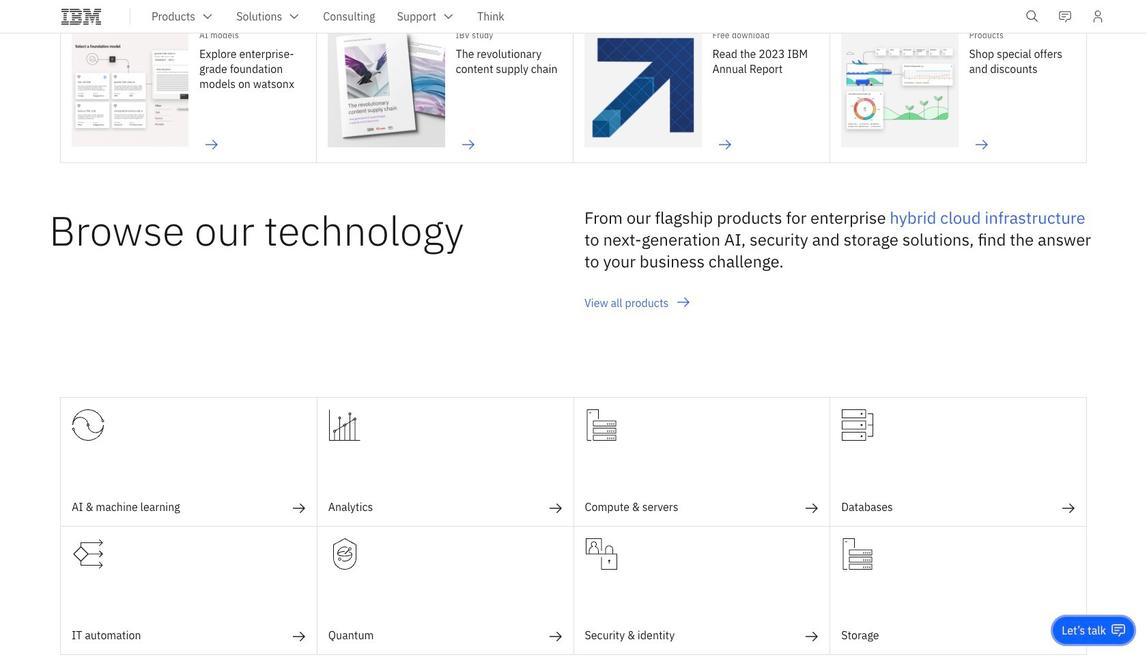 Task type: vqa. For each thing, say whether or not it's contained in the screenshot.
Let's talk "element"
yes



Task type: locate. For each thing, give the bounding box(es) containing it.
let's talk element
[[1063, 624, 1107, 639]]



